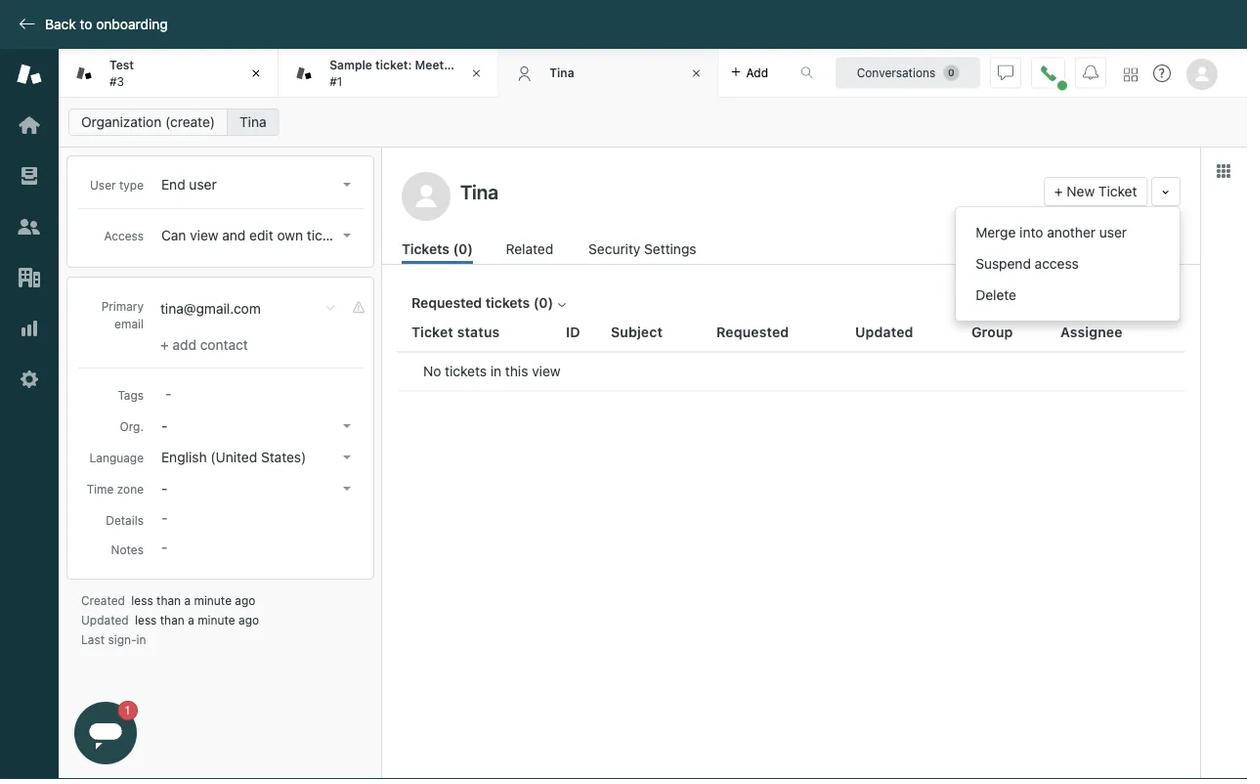 Task type: describe. For each thing, give the bounding box(es) containing it.
main element
[[0, 49, 59, 779]]

primary email
[[101, 299, 144, 330]]

notifications image
[[1083, 65, 1099, 81]]

requested for requested tickets (0)
[[412, 295, 482, 311]]

0 vertical spatial less
[[131, 593, 153, 607]]

end user
[[161, 176, 217, 193]]

another
[[1047, 224, 1096, 240]]

#3
[[109, 74, 124, 88]]

no
[[423, 363, 441, 379]]

0 horizontal spatial add
[[173, 337, 196, 353]]

(create)
[[165, 114, 215, 130]]

zone
[[117, 482, 144, 496]]

apps image
[[1216, 163, 1232, 179]]

merge
[[976, 224, 1016, 240]]

secondary element
[[59, 103, 1247, 142]]

tickets (0)
[[402, 241, 473, 257]]

add button
[[719, 49, 780, 97]]

close image for tina 'tab'
[[687, 64, 706, 83]]

related link
[[506, 239, 556, 264]]

group
[[972, 324, 1013, 340]]

english (united states)
[[161, 449, 306, 465]]

organization
[[81, 114, 162, 130]]

delete
[[976, 287, 1017, 303]]

security settings link
[[589, 239, 702, 264]]

into
[[1020, 224, 1044, 240]]

no tickets in this view
[[423, 363, 561, 379]]

user
[[90, 178, 116, 192]]

#1
[[330, 74, 342, 88]]

organization (create) button
[[68, 109, 228, 136]]

conversations
[[857, 66, 936, 80]]

test
[[109, 58, 134, 72]]

time zone
[[87, 482, 144, 496]]

security settings
[[589, 241, 697, 257]]

states)
[[261, 449, 306, 465]]

(0) inside tickets (0) link
[[453, 241, 473, 257]]

- for time zone
[[161, 481, 168, 497]]

security
[[589, 241, 641, 257]]

0 vertical spatial minute
[[194, 593, 232, 607]]

back to onboarding link
[[0, 16, 178, 33]]

suspend access
[[976, 256, 1079, 272]]

requested for requested
[[717, 324, 789, 340]]

id
[[566, 324, 580, 340]]

- button for time zone
[[155, 475, 359, 503]]

- for org.
[[161, 418, 168, 434]]

1 vertical spatial ago
[[239, 613, 259, 627]]

type
[[119, 178, 144, 192]]

1 vertical spatial less
[[135, 613, 157, 627]]

1 vertical spatial user
[[1100, 224, 1127, 240]]

sample
[[330, 58, 372, 72]]

user type
[[90, 178, 144, 192]]

merge into another user
[[976, 224, 1127, 240]]

ticket:
[[376, 58, 412, 72]]

ticket
[[469, 58, 502, 72]]

1 vertical spatial view
[[532, 363, 561, 379]]

time
[[87, 482, 114, 496]]

in inside created less than a minute ago updated less than a minute ago last sign-in
[[136, 633, 146, 646]]

add inside popup button
[[746, 66, 768, 80]]

conversations button
[[836, 57, 981, 88]]

primary
[[101, 299, 144, 313]]

organizations image
[[17, 265, 42, 290]]

merge into another user link
[[956, 217, 1180, 248]]

+ for + add contact
[[160, 337, 169, 353]]

tickets for no tickets in this view
[[445, 363, 487, 379]]

1 vertical spatial a
[[188, 613, 194, 627]]

tags
[[118, 388, 144, 402]]

arrow down image for time zone
[[343, 487, 351, 491]]

1 vertical spatial (0)
[[534, 295, 554, 311]]

related
[[506, 241, 554, 257]]

grid containing ticket status
[[382, 313, 1201, 779]]

created less than a minute ago updated less than a minute ago last sign-in
[[81, 593, 259, 646]]

tina@gmail.com
[[160, 301, 261, 317]]

+ for + new ticket
[[1055, 183, 1063, 199]]

sample ticket: meet the ticket #1
[[330, 58, 502, 88]]

tabs tab list
[[59, 49, 780, 98]]

+ new ticket button
[[1044, 177, 1148, 206]]

suspend
[[976, 256, 1031, 272]]

language
[[89, 451, 144, 464]]

delete link
[[956, 280, 1180, 311]]

arrow down image for access
[[343, 234, 351, 238]]

get started image
[[17, 112, 42, 138]]

reporting image
[[17, 316, 42, 341]]

ticket inside grid
[[412, 324, 454, 340]]

can
[[161, 227, 186, 243]]

tickets
[[402, 241, 450, 257]]

ticket inside button
[[1099, 183, 1137, 199]]

+ new ticket
[[1055, 183, 1137, 199]]



Task type: locate. For each thing, give the bounding box(es) containing it.
+
[[1055, 183, 1063, 199], [160, 337, 169, 353]]

updated inside created less than a minute ago updated less than a minute ago last sign-in
[[81, 613, 129, 627]]

tina tab
[[499, 49, 719, 98]]

+ down tina@gmail.com
[[160, 337, 169, 353]]

0 horizontal spatial (0)
[[453, 241, 473, 257]]

1 horizontal spatial close image
[[687, 64, 706, 83]]

status
[[457, 324, 500, 340]]

2 - button from the top
[[155, 475, 359, 503]]

ticket status
[[412, 324, 500, 340]]

tickets right no
[[445, 363, 487, 379]]

- button for org.
[[155, 413, 359, 440]]

in right last
[[136, 633, 146, 646]]

+ inside button
[[1055, 183, 1063, 199]]

grid
[[382, 313, 1201, 779]]

(0) down related link
[[534, 295, 554, 311]]

a
[[184, 593, 191, 607], [188, 613, 194, 627]]

2 - from the top
[[161, 481, 168, 497]]

suspend access link
[[956, 248, 1180, 280]]

0 vertical spatial +
[[1055, 183, 1063, 199]]

updated inside grid
[[855, 324, 914, 340]]

english
[[161, 449, 207, 465]]

user
[[189, 176, 217, 193], [1100, 224, 1127, 240]]

requested tickets (0)
[[412, 295, 554, 311]]

the
[[447, 58, 466, 72]]

less
[[131, 593, 153, 607], [135, 613, 157, 627]]

0 horizontal spatial +
[[160, 337, 169, 353]]

2 tab from the left
[[279, 49, 502, 98]]

tickets inside button
[[307, 227, 349, 243]]

(0) right tickets
[[453, 241, 473, 257]]

1 horizontal spatial tina
[[550, 66, 574, 79]]

subject
[[611, 324, 663, 340]]

1 vertical spatial in
[[136, 633, 146, 646]]

1 vertical spatial - button
[[155, 475, 359, 503]]

sign-
[[108, 633, 136, 646]]

0 horizontal spatial updated
[[81, 613, 129, 627]]

arrow down image
[[343, 183, 351, 187]]

0 horizontal spatial ticket
[[412, 324, 454, 340]]

minute
[[194, 593, 232, 607], [198, 613, 235, 627]]

tickets up status
[[486, 295, 530, 311]]

organization (create)
[[81, 114, 215, 130]]

1 horizontal spatial user
[[1100, 224, 1127, 240]]

1 horizontal spatial requested
[[717, 324, 789, 340]]

details
[[106, 513, 144, 527]]

admin image
[[17, 367, 42, 392]]

zendesk products image
[[1124, 68, 1138, 82]]

1 horizontal spatial updated
[[855, 324, 914, 340]]

tickets
[[307, 227, 349, 243], [486, 295, 530, 311], [445, 363, 487, 379]]

zendesk image
[[0, 777, 59, 779]]

arrow down image inside can view and edit own tickets only button
[[343, 234, 351, 238]]

close image inside tab
[[247, 64, 266, 83]]

tab
[[59, 49, 279, 98], [279, 49, 502, 98]]

ticket up no
[[412, 324, 454, 340]]

- field
[[157, 382, 359, 404]]

view inside button
[[190, 227, 219, 243]]

arrow down image
[[343, 234, 351, 238], [343, 424, 351, 428], [343, 456, 351, 459], [343, 487, 351, 491]]

close image
[[247, 64, 266, 83], [687, 64, 706, 83]]

views image
[[17, 163, 42, 189]]

- button down the english (united states) button
[[155, 475, 359, 503]]

(0)
[[453, 241, 473, 257], [534, 295, 554, 311]]

requested
[[412, 295, 482, 311], [717, 324, 789, 340]]

test #3
[[109, 58, 134, 88]]

None text field
[[455, 177, 1036, 206]]

0 vertical spatial (0)
[[453, 241, 473, 257]]

0 horizontal spatial close image
[[247, 64, 266, 83]]

arrow down image for org.
[[343, 424, 351, 428]]

2 vertical spatial tickets
[[445, 363, 487, 379]]

arrow down image down - field on the left of page
[[343, 424, 351, 428]]

close image inside tina 'tab'
[[687, 64, 706, 83]]

4 arrow down image from the top
[[343, 487, 351, 491]]

1 vertical spatial than
[[160, 613, 185, 627]]

button displays agent's chat status as invisible. image
[[998, 65, 1014, 81]]

1 vertical spatial ticket
[[412, 324, 454, 340]]

user right another
[[1100, 224, 1127, 240]]

add
[[746, 66, 768, 80], [173, 337, 196, 353]]

- button
[[155, 413, 359, 440], [155, 475, 359, 503]]

0 vertical spatial ticket
[[1099, 183, 1137, 199]]

tickets (0) link
[[402, 239, 473, 264]]

+ add contact
[[160, 337, 248, 353]]

0 vertical spatial requested
[[412, 295, 482, 311]]

only
[[352, 227, 379, 243]]

customers image
[[17, 214, 42, 240]]

0 horizontal spatial requested
[[412, 295, 482, 311]]

close image
[[467, 64, 486, 83]]

1 vertical spatial +
[[160, 337, 169, 353]]

onboarding
[[96, 16, 168, 32]]

arrow down image inside the english (united states) button
[[343, 456, 351, 459]]

1 horizontal spatial in
[[491, 363, 502, 379]]

0 vertical spatial updated
[[855, 324, 914, 340]]

0 vertical spatial a
[[184, 593, 191, 607]]

tickets inside grid
[[445, 363, 487, 379]]

user right end
[[189, 176, 217, 193]]

- right zone
[[161, 481, 168, 497]]

own
[[277, 227, 303, 243]]

view left and at the left top of page
[[190, 227, 219, 243]]

back to onboarding
[[45, 16, 168, 32]]

0 horizontal spatial user
[[189, 176, 217, 193]]

0 vertical spatial -
[[161, 418, 168, 434]]

zendesk support image
[[17, 62, 42, 87]]

+ left new
[[1055, 183, 1063, 199]]

0 horizontal spatial tina
[[240, 114, 266, 130]]

tina inside tina link
[[240, 114, 266, 130]]

tina inside tina 'tab'
[[550, 66, 574, 79]]

meet
[[415, 58, 444, 72]]

new
[[1067, 183, 1095, 199]]

arrow down image left "only"
[[343, 234, 351, 238]]

arrow down image for language
[[343, 456, 351, 459]]

1 vertical spatial tina
[[240, 114, 266, 130]]

1 vertical spatial tickets
[[486, 295, 530, 311]]

1 - button from the top
[[155, 413, 359, 440]]

access
[[104, 229, 144, 242]]

0 vertical spatial ago
[[235, 593, 256, 607]]

arrow down image right states)
[[343, 456, 351, 459]]

(united
[[211, 449, 257, 465]]

settings
[[644, 241, 697, 257]]

1 horizontal spatial ticket
[[1099, 183, 1137, 199]]

ago
[[235, 593, 256, 607], [239, 613, 259, 627]]

1 close image from the left
[[247, 64, 266, 83]]

1 vertical spatial minute
[[198, 613, 235, 627]]

- button up the english (united states) button
[[155, 413, 359, 440]]

created
[[81, 593, 125, 607]]

arrow down image down the english (united states) button
[[343, 487, 351, 491]]

close image left add popup button
[[687, 64, 706, 83]]

in
[[491, 363, 502, 379], [136, 633, 146, 646]]

english (united states) button
[[155, 444, 359, 471]]

notes
[[111, 543, 144, 556]]

last
[[81, 633, 105, 646]]

3 arrow down image from the top
[[343, 456, 351, 459]]

1 vertical spatial updated
[[81, 613, 129, 627]]

0 horizontal spatial in
[[136, 633, 146, 646]]

end user button
[[155, 171, 359, 198]]

- right org. at the bottom
[[161, 418, 168, 434]]

user inside button
[[189, 176, 217, 193]]

tina right ticket
[[550, 66, 574, 79]]

tina right the (create)
[[240, 114, 266, 130]]

1 horizontal spatial (0)
[[534, 295, 554, 311]]

view
[[190, 227, 219, 243], [532, 363, 561, 379]]

tab containing test
[[59, 49, 279, 98]]

tickets for requested tickets (0)
[[486, 295, 530, 311]]

less right created on the bottom left of page
[[131, 593, 153, 607]]

1 horizontal spatial +
[[1055, 183, 1063, 199]]

0 vertical spatial add
[[746, 66, 768, 80]]

close image up tina link
[[247, 64, 266, 83]]

0 vertical spatial user
[[189, 176, 217, 193]]

this
[[505, 363, 528, 379]]

than
[[156, 593, 181, 607], [160, 613, 185, 627]]

2 arrow down image from the top
[[343, 424, 351, 428]]

2 close image from the left
[[687, 64, 706, 83]]

view right this
[[532, 363, 561, 379]]

back
[[45, 16, 76, 32]]

1 - from the top
[[161, 418, 168, 434]]

1 arrow down image from the top
[[343, 234, 351, 238]]

0 vertical spatial in
[[491, 363, 502, 379]]

1 vertical spatial -
[[161, 481, 168, 497]]

tickets right own
[[307, 227, 349, 243]]

less up sign-
[[135, 613, 157, 627]]

tina link
[[227, 109, 279, 136]]

get help image
[[1154, 65, 1171, 82]]

0 vertical spatial tina
[[550, 66, 574, 79]]

ticket
[[1099, 183, 1137, 199], [412, 324, 454, 340]]

1 vertical spatial requested
[[717, 324, 789, 340]]

tab containing sample ticket: meet the ticket
[[279, 49, 502, 98]]

-
[[161, 418, 168, 434], [161, 481, 168, 497]]

org.
[[120, 419, 144, 433]]

can view and edit own tickets only
[[161, 227, 379, 243]]

in left this
[[491, 363, 502, 379]]

0 vertical spatial - button
[[155, 413, 359, 440]]

requested inside grid
[[717, 324, 789, 340]]

to
[[80, 16, 92, 32]]

updated
[[855, 324, 914, 340], [81, 613, 129, 627]]

0 vertical spatial view
[[190, 227, 219, 243]]

and
[[222, 227, 246, 243]]

contact
[[200, 337, 248, 353]]

email
[[114, 317, 144, 330]]

0 horizontal spatial view
[[190, 227, 219, 243]]

tina
[[550, 66, 574, 79], [240, 114, 266, 130]]

1 horizontal spatial view
[[532, 363, 561, 379]]

ticket right new
[[1099, 183, 1137, 199]]

can view and edit own tickets only button
[[155, 222, 379, 249]]

1 vertical spatial add
[[173, 337, 196, 353]]

0 vertical spatial than
[[156, 593, 181, 607]]

access
[[1035, 256, 1079, 272]]

assignee
[[1061, 324, 1123, 340]]

edit
[[249, 227, 273, 243]]

end
[[161, 176, 185, 193]]

0 vertical spatial tickets
[[307, 227, 349, 243]]

1 tab from the left
[[59, 49, 279, 98]]

close image for tab containing test
[[247, 64, 266, 83]]

1 horizontal spatial add
[[746, 66, 768, 80]]



Task type: vqa. For each thing, say whether or not it's contained in the screenshot.


